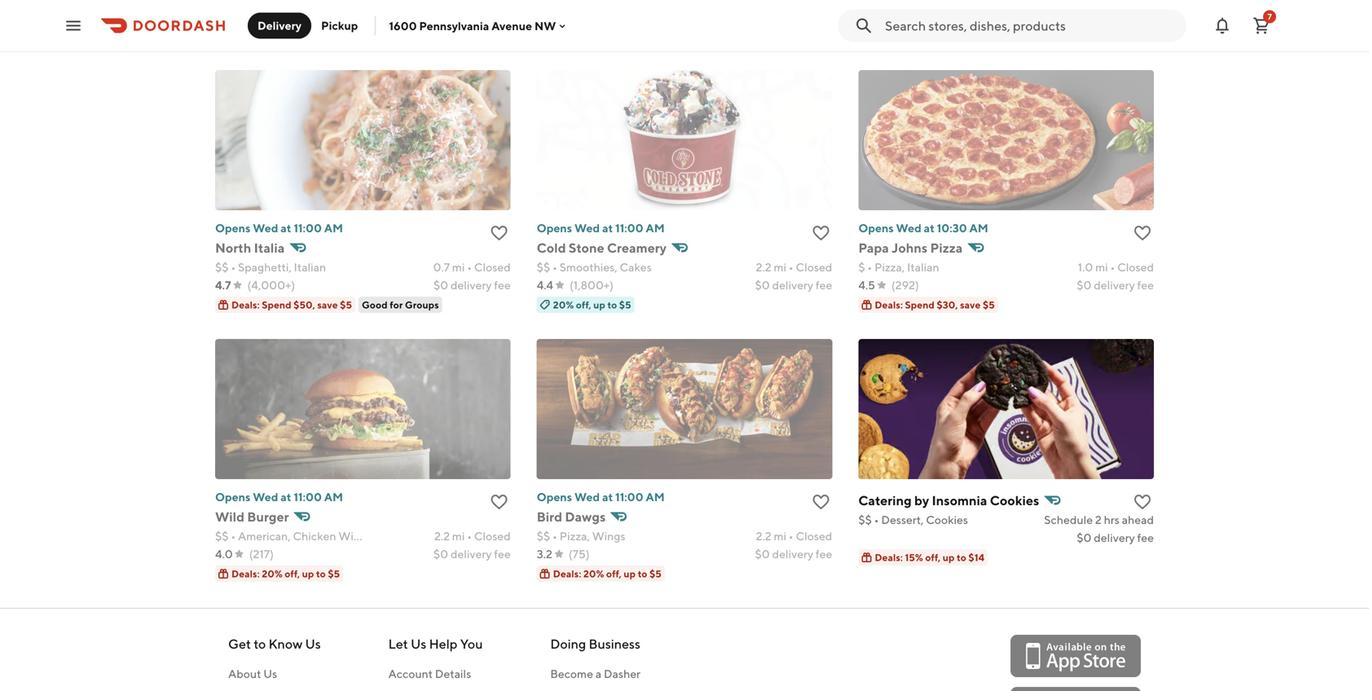 Task type: vqa. For each thing, say whether or not it's contained in the screenshot.


Task type: locate. For each thing, give the bounding box(es) containing it.
fee for north italia
[[494, 278, 511, 292]]

schedule
[[1044, 513, 1093, 527]]

1 italian from the left
[[294, 260, 326, 274]]

7
[[1268, 12, 1272, 21]]

1 horizontal spatial pizza,
[[875, 260, 905, 274]]

0 horizontal spatial italian
[[294, 260, 326, 274]]

to left $14 in the bottom of the page
[[957, 552, 967, 563]]

$50,
[[294, 299, 315, 311]]

$$ up 3.2
[[537, 529, 550, 543]]

0 vertical spatial 4.7
[[537, 9, 553, 23]]

opens wed at 11:00 am up burger
[[215, 490, 343, 504]]

us right know
[[305, 636, 321, 652]]

wed up stone at top
[[575, 221, 600, 235]]

at for dawgs
[[602, 490, 613, 504]]

wed up 'italia'
[[253, 221, 278, 235]]

get to know us
[[228, 636, 321, 652]]

click to add this store to your saved list image up "ahead"
[[1133, 492, 1153, 512]]

account
[[388, 667, 433, 681]]

wed up the dawgs
[[575, 490, 600, 504]]

1 horizontal spatial $25,
[[615, 30, 636, 42]]

pennsylvania
[[419, 19, 489, 32]]

cookies for catering by insomnia cookies
[[990, 493, 1040, 508]]

(1,800+)
[[570, 278, 614, 292]]

1 horizontal spatial wings
[[592, 529, 626, 543]]

$$ for wild burger
[[215, 529, 229, 543]]

1 vertical spatial 4.7
[[215, 278, 231, 292]]

pizza, up (292)
[[875, 260, 905, 274]]

wings
[[339, 529, 372, 543], [592, 529, 626, 543]]

italian
[[294, 260, 326, 274], [907, 260, 940, 274]]

2 4.0 from the top
[[215, 547, 233, 561]]

1 vertical spatial cookies
[[926, 513, 968, 527]]

opens wed at 11:00 am up 'italia'
[[215, 221, 343, 235]]

deals: 20% off, up to $5 down '(75)'
[[553, 568, 662, 580]]

opens up papa
[[859, 221, 894, 235]]

am for papa johns pizza
[[970, 221, 989, 235]]

am
[[324, 221, 343, 235], [646, 221, 665, 235], [970, 221, 989, 235], [324, 490, 343, 504], [646, 490, 665, 504]]

$$ down 'north'
[[215, 260, 229, 274]]

dasher
[[604, 667, 641, 681]]

pizza,
[[875, 260, 905, 274], [560, 529, 590, 543]]

$0
[[434, 9, 448, 23], [434, 278, 448, 292], [755, 278, 770, 292], [1077, 278, 1092, 292], [1077, 531, 1092, 545], [434, 547, 448, 561], [755, 547, 770, 561]]

2 horizontal spatial 20%
[[584, 568, 604, 580]]

$$ down wild
[[215, 529, 229, 543]]

catering
[[859, 493, 912, 508]]

mi
[[452, 260, 465, 274], [774, 260, 787, 274], [1096, 260, 1108, 274], [452, 529, 465, 543], [774, 529, 787, 543]]

1 4.0 from the top
[[215, 9, 233, 23]]

7 button
[[1246, 9, 1278, 42]]

$0 delivery fee for wild burger
[[434, 547, 511, 561]]

delivery
[[451, 9, 492, 23], [451, 278, 492, 292], [772, 278, 814, 292], [1094, 278, 1135, 292], [1094, 531, 1135, 545], [451, 547, 492, 561], [772, 547, 814, 561]]

0 horizontal spatial cookies
[[926, 513, 968, 527]]

italian down papa johns pizza
[[907, 260, 940, 274]]

$25, right nw at the top left of page
[[615, 30, 636, 42]]

dawgs
[[565, 509, 606, 525]]

opens wed at 10:30 am
[[859, 221, 989, 235]]

closed for north italia
[[474, 260, 511, 274]]

spend $20, save $4
[[875, 14, 965, 25]]

click to add this store to your saved list image left papa
[[811, 223, 831, 243]]

0 horizontal spatial $25,
[[294, 30, 314, 42]]

1 horizontal spatial cookies
[[990, 493, 1040, 508]]

20% down (217)
[[262, 568, 283, 580]]

cold
[[537, 240, 566, 256]]

$$ for bird dawgs
[[537, 529, 550, 543]]

click to add this store to your saved list image up 1.0 mi • closed
[[1133, 223, 1153, 243]]

wed up burger
[[253, 490, 278, 504]]

1.0 mi • closed
[[1078, 260, 1154, 274]]

to up business
[[638, 568, 648, 580]]

opens wed at 11:00 am
[[215, 221, 343, 235], [537, 221, 665, 235], [215, 490, 343, 504], [537, 490, 665, 504]]

opens wed at 11:00 am up cold stone creamery
[[537, 221, 665, 235]]

deals: left "15%"
[[875, 552, 903, 563]]

up
[[594, 299, 606, 311], [943, 552, 955, 563], [302, 568, 314, 580], [624, 568, 636, 580]]

opens for papa
[[859, 221, 894, 235]]

11:00 up the creamery
[[615, 221, 644, 235]]

deals: down (9,100+)
[[232, 30, 260, 42]]

20% for bird dawgs
[[584, 568, 604, 580]]

at for johns
[[924, 221, 935, 235]]

wings right chicken
[[339, 529, 372, 543]]

deals: spend $25, save $5
[[232, 30, 351, 42], [553, 30, 673, 42]]

1 horizontal spatial deals: 20% off, up to $5
[[553, 568, 662, 580]]

opens
[[215, 221, 251, 235], [537, 221, 572, 235], [859, 221, 894, 235], [215, 490, 251, 504], [537, 490, 572, 504]]

mi for cold stone creamery
[[774, 260, 787, 274]]

1 horizontal spatial deals: spend $25, save $5
[[553, 30, 673, 42]]

details
[[435, 667, 471, 681]]

north
[[215, 240, 251, 256]]

0 horizontal spatial 20%
[[262, 568, 283, 580]]

0 horizontal spatial wings
[[339, 529, 372, 543]]

wed for johns
[[896, 221, 922, 235]]

20% down 4.4
[[553, 299, 574, 311]]

click to add this store to your saved list image
[[490, 223, 509, 243], [1133, 223, 1153, 243], [490, 492, 509, 512]]

20% down '(75)'
[[584, 568, 604, 580]]

click to add this store to your saved list image for north italia
[[490, 223, 509, 243]]

by
[[915, 493, 929, 508]]

to down chicken
[[316, 568, 326, 580]]

us right let
[[411, 636, 427, 652]]

4.0 left (217)
[[215, 547, 233, 561]]

at for italia
[[281, 221, 291, 235]]

johns
[[892, 240, 928, 256]]

2 italian from the left
[[907, 260, 940, 274]]

at left 10:30
[[924, 221, 935, 235]]

help
[[429, 636, 458, 652]]

at up burger
[[281, 490, 291, 504]]

to
[[608, 299, 617, 311], [957, 552, 967, 563], [316, 568, 326, 580], [638, 568, 648, 580], [254, 636, 266, 652]]

mi for papa johns pizza
[[1096, 260, 1108, 274]]

doing
[[550, 636, 586, 652]]

11:00 for dawgs
[[615, 490, 644, 504]]

click to add this store to your saved list image up 0.7 mi • closed
[[490, 223, 509, 243]]

off, down (1,800+)
[[576, 299, 591, 311]]

spend inside the spend $20, save $4 link
[[875, 14, 905, 25]]

notification bell image
[[1213, 16, 1233, 35]]

about us link
[[228, 666, 321, 682]]

0 horizontal spatial deals: spend $25, save $5
[[232, 30, 351, 42]]

2 items, open order cart image
[[1252, 16, 1272, 35]]

closed
[[474, 260, 511, 274], [796, 260, 833, 274], [1118, 260, 1154, 274], [474, 529, 511, 543], [796, 529, 833, 543]]

spend right nw at the top left of page
[[584, 30, 613, 42]]

1.0
[[1078, 260, 1093, 274]]

2.2 for wild burger
[[434, 529, 450, 543]]

0.7
[[433, 260, 450, 274]]

20% off, up to $5
[[553, 299, 631, 311]]

click to add this store to your saved list image left catering
[[811, 492, 831, 512]]

2.2 mi • closed for cold stone creamery
[[756, 260, 833, 274]]

0 horizontal spatial us
[[263, 667, 277, 681]]

1 vertical spatial pizza,
[[560, 529, 590, 543]]

wings down the dawgs
[[592, 529, 626, 543]]

at up cold stone creamery
[[602, 221, 613, 235]]

$20,
[[907, 14, 928, 25]]

at up the dawgs
[[602, 490, 613, 504]]

off,
[[576, 299, 591, 311], [926, 552, 941, 563], [285, 568, 300, 580], [606, 568, 622, 580]]

deals:
[[232, 30, 260, 42], [553, 30, 581, 42], [232, 299, 260, 311], [875, 299, 903, 311], [875, 552, 903, 563], [232, 568, 260, 580], [553, 568, 581, 580]]

click to add this store to your saved list image for papa johns pizza
[[1133, 223, 1153, 243]]

2.2
[[756, 260, 772, 274], [434, 529, 450, 543], [756, 529, 772, 543]]

click to add this store to your saved list image for dessert,
[[1133, 492, 1153, 512]]

open menu image
[[64, 16, 83, 35]]

$$ • pizza, wings
[[537, 529, 626, 543]]

cakes
[[620, 260, 652, 274]]

0 vertical spatial pizza,
[[875, 260, 905, 274]]

at up 'italia'
[[281, 221, 291, 235]]

pizza, up '(75)'
[[560, 529, 590, 543]]

spend left $20,
[[875, 14, 905, 25]]

11:00
[[294, 221, 322, 235], [615, 221, 644, 235], [294, 490, 322, 504], [615, 490, 644, 504]]

$$ down catering
[[859, 513, 872, 527]]

opens for north
[[215, 221, 251, 235]]

delivery for bird dawgs
[[772, 547, 814, 561]]

fee
[[494, 9, 511, 23], [494, 278, 511, 292], [816, 278, 833, 292], [1138, 278, 1154, 292], [1138, 531, 1154, 545], [494, 547, 511, 561], [816, 547, 833, 561]]

2.2 mi • closed
[[756, 260, 833, 274], [434, 529, 511, 543], [756, 529, 833, 543]]

opens for wild
[[215, 490, 251, 504]]

11:00 up chicken
[[294, 490, 322, 504]]

us right about
[[263, 667, 277, 681]]

11:00 up $$ • pizza, wings
[[615, 490, 644, 504]]

$0 for wild burger
[[434, 547, 448, 561]]

us inside about us link
[[263, 667, 277, 681]]

opens up wild
[[215, 490, 251, 504]]

0 horizontal spatial pizza,
[[560, 529, 590, 543]]

2 deals: 20% off, up to $5 from the left
[[553, 568, 662, 580]]

(217)
[[249, 547, 274, 561]]

deals: down '(75)'
[[553, 568, 581, 580]]

up down chicken
[[302, 568, 314, 580]]

cookies right 'insomnia'
[[990, 493, 1040, 508]]

pizza, for johns
[[875, 260, 905, 274]]

opens wed at 11:00 am up the dawgs
[[537, 490, 665, 504]]

mi for wild burger
[[452, 529, 465, 543]]

click to add this store to your saved list image left bird
[[490, 492, 509, 512]]

click to add this store to your saved list image
[[811, 223, 831, 243], [811, 492, 831, 512], [1133, 492, 1153, 512]]

click to add this store to your saved list image for wild burger
[[490, 492, 509, 512]]

2 horizontal spatial us
[[411, 636, 427, 652]]

opens up 'north'
[[215, 221, 251, 235]]

wed up johns
[[896, 221, 922, 235]]

4.0 left (9,100+)
[[215, 9, 233, 23]]

wild
[[215, 509, 245, 525]]

cookies down "catering by insomnia cookies"
[[926, 513, 968, 527]]

1 horizontal spatial italian
[[907, 260, 940, 274]]

$25,
[[294, 30, 314, 42], [615, 30, 636, 42]]

$$ up 4.4
[[537, 260, 550, 274]]

0 vertical spatial cookies
[[990, 493, 1040, 508]]

italian up the $50,
[[294, 260, 326, 274]]

0 horizontal spatial 4.7
[[215, 278, 231, 292]]

groups
[[405, 299, 439, 311]]

fee for papa johns pizza
[[1138, 278, 1154, 292]]

deals: down (4,000+)
[[232, 299, 260, 311]]

$25, left pickup at the top left
[[294, 30, 314, 42]]

0 horizontal spatial deals: 20% off, up to $5
[[232, 568, 340, 580]]

let
[[388, 636, 408, 652]]

•
[[231, 260, 236, 274], [467, 260, 472, 274], [553, 260, 557, 274], [789, 260, 794, 274], [868, 260, 872, 274], [1111, 260, 1115, 274], [874, 513, 879, 527], [231, 529, 236, 543], [467, 529, 472, 543], [553, 529, 557, 543], [789, 529, 794, 543]]

deals: 20% off, up to $5 down (217)
[[232, 568, 340, 580]]

schedule 2 hrs ahead
[[1044, 513, 1154, 527]]

opens up bird
[[537, 490, 572, 504]]

2 deals: spend $25, save $5 from the left
[[553, 30, 673, 42]]

mi for north italia
[[452, 260, 465, 274]]

avenue
[[492, 19, 532, 32]]

spaghetti,
[[238, 260, 292, 274]]

2.2 for bird dawgs
[[756, 529, 772, 543]]

smoothies,
[[560, 260, 618, 274]]

1 wings from the left
[[339, 529, 372, 543]]

doing business
[[550, 636, 641, 652]]

delivery for north italia
[[451, 278, 492, 292]]

closed for papa johns pizza
[[1118, 260, 1154, 274]]

closed for cold stone creamery
[[796, 260, 833, 274]]

burger
[[247, 509, 289, 525]]

am for north italia
[[324, 221, 343, 235]]

for
[[390, 299, 403, 311]]

2.2 mi • closed for wild burger
[[434, 529, 511, 543]]

mi for bird dawgs
[[774, 529, 787, 543]]

0 vertical spatial 4.0
[[215, 9, 233, 23]]

off, right "15%"
[[926, 552, 941, 563]]

1 deals: 20% off, up to $5 from the left
[[232, 568, 340, 580]]

up left $14 in the bottom of the page
[[943, 552, 955, 563]]

4.7 down 'north'
[[215, 278, 231, 292]]

fee for cold stone creamery
[[816, 278, 833, 292]]

11:00 up $$ • spaghetti, italian
[[294, 221, 322, 235]]

1 horizontal spatial us
[[305, 636, 321, 652]]

us
[[305, 636, 321, 652], [411, 636, 427, 652], [263, 667, 277, 681]]

opens up cold
[[537, 221, 572, 235]]

cold stone creamery
[[537, 240, 667, 256]]

off, down $$ • pizza, wings
[[606, 568, 622, 580]]

1 vertical spatial 4.0
[[215, 547, 233, 561]]

$0 delivery fee for cold stone creamery
[[755, 278, 833, 292]]

4.7 right avenue
[[537, 9, 553, 23]]

spend
[[875, 14, 905, 25], [262, 30, 292, 42], [584, 30, 613, 42], [262, 299, 292, 311], [905, 299, 935, 311]]



Task type: describe. For each thing, give the bounding box(es) containing it.
wild burger
[[215, 509, 289, 525]]

deals: spend $50, save $5
[[232, 299, 352, 311]]

$0 for north italia
[[434, 278, 448, 292]]

$
[[859, 260, 865, 274]]

$$ • smoothies, cakes
[[537, 260, 652, 274]]

catering by insomnia cookies
[[859, 493, 1040, 508]]

opens for cold
[[537, 221, 572, 235]]

delivery for wild burger
[[451, 547, 492, 561]]

bird dawgs
[[537, 509, 606, 525]]

italia
[[254, 240, 285, 256]]

get
[[228, 636, 251, 652]]

wed for dawgs
[[575, 490, 600, 504]]

am for wild burger
[[324, 490, 343, 504]]

$0 for papa johns pizza
[[1077, 278, 1092, 292]]

up down $$ • pizza, wings
[[624, 568, 636, 580]]

spend $20, save $4 link
[[859, 0, 1154, 28]]

delivery for papa johns pizza
[[1094, 278, 1135, 292]]

spend down (9,100+)
[[262, 30, 292, 42]]

account details
[[388, 667, 471, 681]]

$ • pizza, italian
[[859, 260, 940, 274]]

wed for stone
[[575, 221, 600, 235]]

2 wings from the left
[[592, 529, 626, 543]]

hrs
[[1104, 513, 1120, 527]]

Store search: begin typing to search for stores available on DoorDash text field
[[885, 17, 1177, 35]]

a
[[596, 667, 602, 681]]

you
[[460, 636, 483, 652]]

$$ • dessert, cookies
[[859, 513, 968, 527]]

us for let us help you
[[411, 636, 427, 652]]

pizza
[[931, 240, 963, 256]]

spend down (4,000+)
[[262, 299, 292, 311]]

15%
[[905, 552, 923, 563]]

become a dasher
[[550, 667, 641, 681]]

1600 pennsylvania avenue nw
[[389, 19, 556, 32]]

us for about us
[[263, 667, 277, 681]]

closed for wild burger
[[474, 529, 511, 543]]

delivery button
[[248, 13, 311, 39]]

italian for johns
[[907, 260, 940, 274]]

at for stone
[[602, 221, 613, 235]]

11:00 for burger
[[294, 490, 322, 504]]

let us help you
[[388, 636, 483, 652]]

creamery
[[607, 240, 667, 256]]

about
[[228, 667, 261, 681]]

$0 delivery fee for bird dawgs
[[755, 547, 833, 561]]

click to add this store to your saved list image for creamery
[[811, 223, 831, 243]]

0.7 mi • closed
[[433, 260, 511, 274]]

deals: 20% off, up to $5 for bird dawgs
[[553, 568, 662, 580]]

about us
[[228, 667, 277, 681]]

$$ • spaghetti, italian
[[215, 260, 326, 274]]

spend down (292)
[[905, 299, 935, 311]]

stone
[[569, 240, 605, 256]]

am for bird dawgs
[[646, 490, 665, 504]]

opens wed at 11:00 am for italia
[[215, 221, 343, 235]]

2.2 for cold stone creamery
[[756, 260, 772, 274]]

4.5
[[859, 278, 875, 292]]

pickup
[[321, 19, 358, 32]]

become a dasher link
[[550, 666, 685, 682]]

opens for bird
[[537, 490, 572, 504]]

(9,100+)
[[249, 9, 293, 23]]

pickup button
[[311, 13, 368, 39]]

1600 pennsylvania avenue nw button
[[389, 19, 569, 32]]

(292)
[[892, 278, 919, 292]]

ahead
[[1122, 513, 1154, 527]]

to down (1,800+)
[[608, 299, 617, 311]]

dessert,
[[881, 513, 924, 527]]

know
[[269, 636, 303, 652]]

11:00 for stone
[[615, 221, 644, 235]]

$4
[[953, 14, 965, 25]]

deals: down (217)
[[232, 568, 260, 580]]

to right get
[[254, 636, 266, 652]]

papa johns pizza
[[859, 240, 963, 256]]

business
[[589, 636, 641, 652]]

at for burger
[[281, 490, 291, 504]]

2 $25, from the left
[[615, 30, 636, 42]]

$0 delivery fee for papa johns pizza
[[1077, 278, 1154, 292]]

up down (1,800+)
[[594, 299, 606, 311]]

am for cold stone creamery
[[646, 221, 665, 235]]

closed for bird dawgs
[[796, 529, 833, 543]]

opens wed at 11:00 am for dawgs
[[537, 490, 665, 504]]

good for groups
[[362, 299, 439, 311]]

pizza, for dawgs
[[560, 529, 590, 543]]

2.2 mi • closed for bird dawgs
[[756, 529, 833, 543]]

bird
[[537, 509, 562, 525]]

4.0 for $0 delivery fee
[[215, 9, 233, 23]]

$14
[[969, 552, 985, 563]]

wed for burger
[[253, 490, 278, 504]]

become
[[550, 667, 593, 681]]

deals: 15% off, up to $14
[[875, 552, 985, 563]]

account details link
[[388, 666, 483, 682]]

$0 for cold stone creamery
[[755, 278, 770, 292]]

deals: down (292)
[[875, 299, 903, 311]]

20% for wild burger
[[262, 568, 283, 580]]

$0 for bird dawgs
[[755, 547, 770, 561]]

off, down $$ • american, chicken wings
[[285, 568, 300, 580]]

$$ • american, chicken wings
[[215, 529, 372, 543]]

cookies for $$ • dessert, cookies
[[926, 513, 968, 527]]

1 horizontal spatial 20%
[[553, 299, 574, 311]]

fee for bird dawgs
[[816, 547, 833, 561]]

italian for italia
[[294, 260, 326, 274]]

north italia
[[215, 240, 285, 256]]

opens wed at 11:00 am for stone
[[537, 221, 665, 235]]

1 $25, from the left
[[294, 30, 314, 42]]

2
[[1096, 513, 1102, 527]]

(4,000+)
[[247, 278, 295, 292]]

(75)
[[569, 547, 590, 561]]

good
[[362, 299, 388, 311]]

fee for wild burger
[[494, 547, 511, 561]]

4.0 for (217)
[[215, 547, 233, 561]]

delivery for cold stone creamery
[[772, 278, 814, 292]]

11:00 for italia
[[294, 221, 322, 235]]

wed for italia
[[253, 221, 278, 235]]

deals: right avenue
[[553, 30, 581, 42]]

insomnia
[[932, 493, 988, 508]]

1 deals: spend $25, save $5 from the left
[[232, 30, 351, 42]]

4.4
[[537, 278, 553, 292]]

chicken
[[293, 529, 336, 543]]

10:30
[[937, 221, 967, 235]]

$$ for cold stone creamery
[[537, 260, 550, 274]]

deals: spend $30, save $5
[[875, 299, 995, 311]]

$$ for north italia
[[215, 260, 229, 274]]

nw
[[535, 19, 556, 32]]

papa
[[859, 240, 889, 256]]

1 horizontal spatial 4.7
[[537, 9, 553, 23]]

american,
[[238, 529, 291, 543]]

3.2
[[537, 547, 553, 561]]

deals: 20% off, up to $5 for wild burger
[[232, 568, 340, 580]]

$0 delivery fee for north italia
[[434, 278, 511, 292]]

opens wed at 11:00 am for burger
[[215, 490, 343, 504]]



